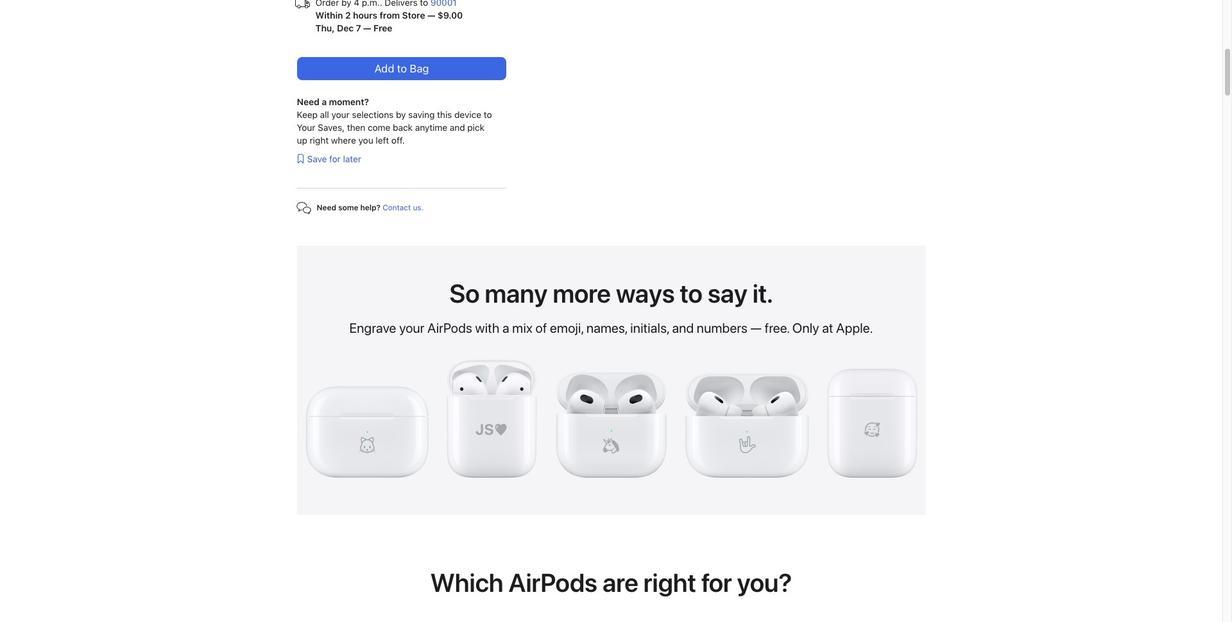 Task type: vqa. For each thing, say whether or not it's contained in the screenshot.
available in the In most metro areas, we offer same-day scheduled courier delivery on available in-stock items from an Apple Store. The two- hour delivery fee is $9. You'll choose a delivery date and time during checkout. Subject to availability.
no



Task type: describe. For each thing, give the bounding box(es) containing it.
within 2 hours from store — $9.00 thu, dec 7 — free
[[315, 10, 463, 33]]

2
[[345, 10, 351, 21]]

0 vertical spatial airpods
[[428, 320, 472, 336]]

bookmark image
[[294, 152, 307, 166]]

$9.00
[[438, 10, 463, 21]]

1 horizontal spatial a
[[503, 320, 509, 336]]

free.
[[765, 320, 790, 336]]

boxtruck image
[[294, 0, 310, 11]]

up
[[297, 135, 307, 146]]

by
[[396, 110, 406, 120]]

numbers
[[697, 320, 748, 336]]

contact
[[383, 203, 411, 212]]

you
[[358, 135, 373, 146]]

1 vertical spatial and
[[672, 320, 694, 336]]

save for later
[[307, 154, 361, 164]]

you?
[[737, 568, 792, 599]]

1 vertical spatial for
[[701, 568, 732, 599]]

later
[[343, 154, 361, 164]]

keep
[[297, 110, 318, 120]]

anytime
[[415, 123, 447, 133]]

apple.
[[836, 320, 873, 336]]

2 vertical spatial —
[[751, 320, 762, 336]]

only
[[793, 320, 819, 336]]

engrave your airpods with a mix of emoji, names, initials, and numbers — free. only at apple.
[[349, 320, 873, 336]]

your inside need a moment? keep all your selections by saving this device to your saves, then come back anytime and pick up right where you left off.
[[331, 110, 350, 120]]

save
[[307, 154, 327, 164]]

for inside "save for later" button
[[329, 154, 341, 164]]

need for need some help? contact us.
[[317, 203, 336, 212]]

chat image
[[296, 200, 312, 216]]

say
[[708, 279, 748, 309]]

which airpods are right for you?
[[431, 568, 792, 599]]

from
[[380, 10, 400, 21]]

to inside button
[[397, 62, 407, 75]]

store
[[402, 10, 425, 21]]

some
[[338, 203, 358, 212]]

add to bag
[[375, 62, 429, 75]]

with
[[475, 320, 500, 336]]

of
[[536, 320, 547, 336]]

to inside need a moment? keep all your selections by saving this device to your saves, then come back anytime and pick up right where you left off.
[[484, 110, 492, 120]]

moment?
[[329, 97, 369, 107]]

add to bag button
[[297, 57, 507, 80]]

off.
[[391, 135, 405, 146]]

emoji,
[[550, 320, 584, 336]]

it.
[[753, 279, 773, 309]]

right inside need a moment? keep all your selections by saving this device to your saves, then come back anytime and pick up right where you left off.
[[310, 135, 329, 146]]

bag
[[410, 62, 429, 75]]



Task type: locate. For each thing, give the bounding box(es) containing it.
save for later button
[[294, 152, 361, 166]]

1 horizontal spatial to
[[484, 110, 492, 120]]

and down device
[[450, 123, 465, 133]]

names,
[[587, 320, 628, 336]]

and
[[450, 123, 465, 133], [672, 320, 694, 336]]

2 vertical spatial to
[[680, 279, 703, 309]]

ways
[[616, 279, 675, 309]]

selections
[[352, 110, 394, 120]]

thu,
[[315, 23, 335, 33]]

1 vertical spatial right
[[644, 568, 696, 599]]

1 vertical spatial to
[[484, 110, 492, 120]]

0 horizontal spatial to
[[397, 62, 407, 75]]

need some help? contact us.
[[317, 203, 424, 212]]

0 vertical spatial to
[[397, 62, 407, 75]]

0 vertical spatial your
[[331, 110, 350, 120]]

mix
[[512, 320, 533, 336]]

us.
[[413, 203, 424, 212]]

more
[[553, 279, 611, 309]]

free
[[373, 23, 392, 33]]

to up pick
[[484, 110, 492, 120]]

contact us. link
[[383, 203, 424, 212]]

right right up
[[310, 135, 329, 146]]

0 horizontal spatial —
[[363, 23, 371, 33]]

— left the free. at right
[[751, 320, 762, 336]]

0 horizontal spatial for
[[329, 154, 341, 164]]

1 vertical spatial airpods
[[509, 568, 598, 599]]

right right are
[[644, 568, 696, 599]]

a up all
[[322, 97, 327, 107]]

1 vertical spatial your
[[399, 320, 425, 336]]

2 horizontal spatial —
[[751, 320, 762, 336]]

for left later
[[329, 154, 341, 164]]

need for need a moment? keep all your selections by saving this device to your saves, then come back anytime and pick up right where you left off.
[[297, 97, 319, 107]]

0 horizontal spatial a
[[322, 97, 327, 107]]

your
[[331, 110, 350, 120], [399, 320, 425, 336]]

to
[[397, 62, 407, 75], [484, 110, 492, 120], [680, 279, 703, 309]]

0 horizontal spatial airpods
[[428, 320, 472, 336]]

a inside need a moment? keep all your selections by saving this device to your saves, then come back anytime and pick up right where you left off.
[[322, 97, 327, 107]]

initials,
[[631, 320, 669, 336]]

1 horizontal spatial your
[[399, 320, 425, 336]]

saving
[[408, 110, 435, 120]]

your right the engrave
[[399, 320, 425, 336]]

dec
[[337, 23, 354, 33]]

0 vertical spatial for
[[329, 154, 341, 164]]

— right store
[[427, 10, 435, 21]]

— right 7
[[363, 23, 371, 33]]

1 horizontal spatial right
[[644, 568, 696, 599]]

2 horizontal spatial to
[[680, 279, 703, 309]]

pick
[[467, 123, 484, 133]]

a
[[322, 97, 327, 107], [503, 320, 509, 336]]

right
[[310, 135, 329, 146], [644, 568, 696, 599]]

airpods
[[428, 320, 472, 336], [509, 568, 598, 599]]

to left say
[[680, 279, 703, 309]]

your
[[297, 123, 315, 133]]

1 vertical spatial a
[[503, 320, 509, 336]]

are
[[603, 568, 639, 599]]

add
[[375, 62, 394, 75]]

for
[[329, 154, 341, 164], [701, 568, 732, 599]]

at
[[822, 320, 834, 336]]

1 horizontal spatial —
[[427, 10, 435, 21]]

hours
[[353, 10, 377, 21]]

0 vertical spatial need
[[297, 97, 319, 107]]

this
[[437, 110, 452, 120]]

a left the mix on the left of the page
[[503, 320, 509, 336]]

1 vertical spatial need
[[317, 203, 336, 212]]

help?
[[360, 203, 381, 212]]

—
[[427, 10, 435, 21], [363, 23, 371, 33], [751, 320, 762, 336]]

0 vertical spatial and
[[450, 123, 465, 133]]

back
[[393, 123, 413, 133]]

1 horizontal spatial and
[[672, 320, 694, 336]]

need
[[297, 97, 319, 107], [317, 203, 336, 212]]

1 horizontal spatial airpods
[[509, 568, 598, 599]]

so
[[450, 279, 480, 309]]

1 horizontal spatial for
[[701, 568, 732, 599]]

so many more ways to say it.
[[450, 279, 773, 309]]

left
[[376, 135, 389, 146]]

0 horizontal spatial your
[[331, 110, 350, 120]]

1 vertical spatial —
[[363, 23, 371, 33]]

then
[[347, 123, 365, 133]]

need up keep
[[297, 97, 319, 107]]

many
[[485, 279, 548, 309]]

and right initials,
[[672, 320, 694, 336]]

0 vertical spatial a
[[322, 97, 327, 107]]

need a moment? keep all your selections by saving this device to your saves, then come back anytime and pick up right where you left off.
[[297, 97, 492, 146]]

0 horizontal spatial right
[[310, 135, 329, 146]]

come
[[368, 123, 390, 133]]

engrave
[[349, 320, 396, 336]]

0 vertical spatial —
[[427, 10, 435, 21]]

device
[[454, 110, 481, 120]]

which
[[431, 568, 504, 599]]

0 vertical spatial right
[[310, 135, 329, 146]]

for left you?
[[701, 568, 732, 599]]

saves,
[[318, 123, 345, 133]]

to left the bag
[[397, 62, 407, 75]]

your down moment?
[[331, 110, 350, 120]]

need left some
[[317, 203, 336, 212]]

need inside need a moment? keep all your selections by saving this device to your saves, then come back anytime and pick up right where you left off.
[[297, 97, 319, 107]]

within
[[315, 10, 343, 21]]

and inside need a moment? keep all your selections by saving this device to your saves, then come back anytime and pick up right where you left off.
[[450, 123, 465, 133]]

where
[[331, 135, 356, 146]]

7
[[356, 23, 361, 33]]

0 horizontal spatial and
[[450, 123, 465, 133]]

all
[[320, 110, 329, 120]]



